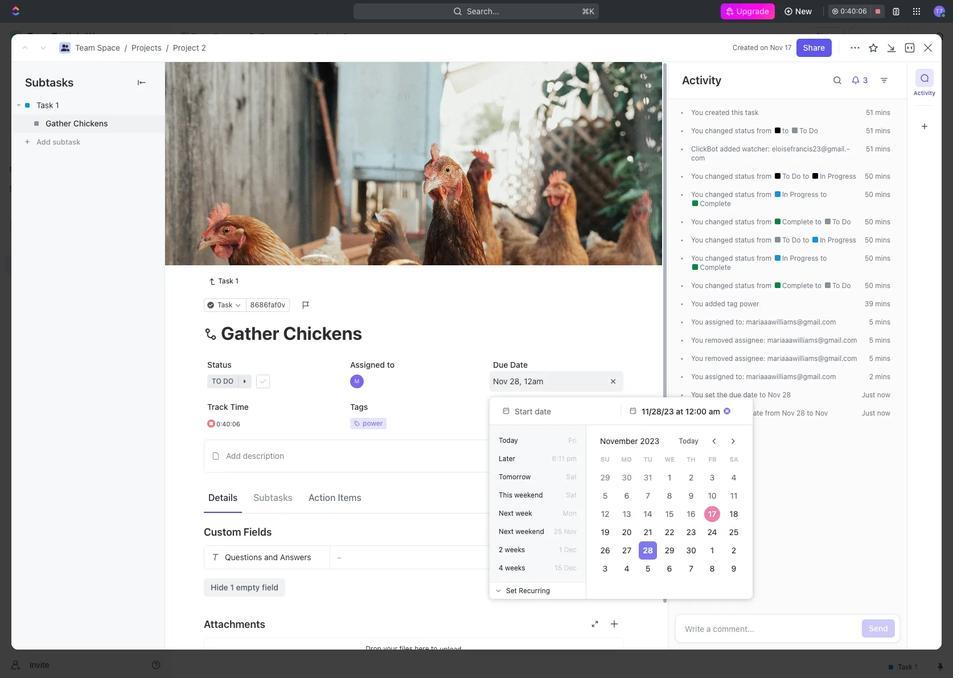 Task type: locate. For each thing, give the bounding box(es) containing it.
just now
[[862, 391, 890, 399], [862, 409, 890, 417]]

1 horizontal spatial activity
[[914, 89, 936, 96]]

share button
[[809, 27, 845, 46], [796, 39, 832, 57]]

6 50 from the top
[[865, 281, 873, 290]]

1 status from the top
[[735, 126, 755, 135]]

1 horizontal spatial projects
[[260, 31, 290, 41]]

date down you set the due date to nov 28
[[749, 409, 763, 417]]

6:11
[[552, 454, 565, 463]]

25 for 25
[[729, 527, 739, 537]]

8 up "22"
[[667, 491, 672, 500]]

51
[[866, 108, 873, 117], [866, 126, 873, 135], [866, 145, 873, 153]]

1 vertical spatial 12
[[703, 418, 711, 426]]

you assigned to: mariaaawilliams@gmail.com
[[691, 318, 836, 326], [691, 372, 836, 381]]

0 horizontal spatial 9
[[689, 491, 694, 500]]

2 25 from the left
[[729, 527, 739, 537]]

0 vertical spatial added
[[720, 145, 740, 153]]

, down date
[[519, 376, 522, 386]]

sat for this weekend
[[566, 491, 577, 499]]

0 vertical spatial activity
[[682, 73, 722, 87]]

4 you from the top
[[691, 190, 703, 199]]

add task button down task 2
[[224, 236, 268, 249]]

later
[[499, 454, 515, 463]]

51 mins for added watcher:
[[866, 145, 890, 153]]

8 mins from the top
[[875, 254, 890, 262]]

1 next from the top
[[499, 509, 514, 518]]

this
[[731, 108, 743, 117]]

1 vertical spatial ,
[[699, 418, 701, 426]]

weeks down 2 weeks
[[505, 564, 525, 572]]

1 inside custom fields element
[[230, 583, 234, 592]]

recurring
[[519, 586, 550, 595]]

space up 'home' link
[[97, 43, 120, 52]]

4 down 2 weeks
[[499, 564, 503, 572]]

0 vertical spatial add task
[[871, 73, 905, 83]]

add task button down calendar "link"
[[292, 158, 341, 172]]

november
[[600, 436, 638, 446]]

we
[[664, 455, 675, 463]]

2 horizontal spatial 4
[[731, 473, 736, 482]]

assigned up the
[[705, 372, 734, 381]]

1
[[55, 100, 59, 110], [249, 198, 253, 208], [266, 198, 269, 207], [267, 218, 270, 227], [235, 277, 239, 285], [668, 473, 671, 482], [559, 545, 562, 554], [711, 545, 714, 555], [230, 583, 234, 592]]

3 50 mins from the top
[[865, 217, 890, 226]]

team
[[191, 31, 211, 41], [75, 43, 95, 52]]

2 vertical spatial 51 mins
[[866, 145, 890, 153]]

sidebar navigation
[[0, 23, 170, 678]]

to: up you set the due date to nov 28
[[736, 372, 744, 381]]

5 changed from the top
[[705, 236, 733, 244]]

0 vertical spatial 8
[[667, 491, 672, 500]]

9
[[689, 491, 694, 500], [731, 564, 736, 573]]

1 horizontal spatial hide
[[591, 133, 606, 142]]

date up changed due date from nov 28 to
[[743, 391, 758, 399]]

0 horizontal spatial 15
[[555, 564, 562, 572]]

projects
[[260, 31, 290, 41], [132, 43, 162, 52]]

next up 2 weeks
[[499, 527, 514, 536]]

0 horizontal spatial hide
[[211, 583, 228, 592]]

0 vertical spatial weekend
[[514, 491, 543, 499]]

status
[[735, 126, 755, 135], [735, 172, 755, 180], [735, 190, 755, 199], [735, 217, 755, 226], [735, 236, 755, 244], [735, 254, 755, 262], [735, 281, 755, 290]]

0 vertical spatial 51
[[866, 108, 873, 117]]

am up 'start date' text field
[[532, 376, 543, 386]]

11
[[730, 491, 738, 500]]

6 down "22"
[[667, 564, 672, 573]]

, 12 am
[[699, 418, 720, 426]]

0 horizontal spatial task 1 link
[[11, 96, 165, 114]]

1 vertical spatial 3
[[603, 564, 608, 573]]

11 you from the top
[[691, 336, 703, 344]]

17 down 10
[[708, 509, 717, 519]]

9 up 16 on the bottom right of the page
[[689, 491, 694, 500]]

10 mins from the top
[[875, 299, 890, 308]]

28
[[510, 376, 519, 386], [782, 391, 791, 399], [797, 409, 805, 417], [691, 418, 699, 426], [643, 545, 653, 555]]

6 50 mins from the top
[[865, 281, 890, 290]]

6
[[624, 491, 629, 500], [667, 564, 672, 573]]

you removed assignee: mariaaawilliams@gmail.com down power
[[691, 336, 857, 344]]

attachments button
[[204, 611, 623, 638]]

2 dec from the top
[[564, 564, 577, 572]]

1 now from the top
[[877, 391, 890, 399]]

weekend up week
[[514, 491, 543, 499]]

1 vertical spatial space
[[97, 43, 120, 52]]

17
[[785, 43, 792, 52], [708, 509, 717, 519]]

0 vertical spatial sat
[[566, 473, 577, 481]]

custom fields
[[204, 526, 272, 538]]

project
[[314, 31, 341, 41], [173, 43, 199, 52], [198, 68, 249, 87]]

1 horizontal spatial project 2 link
[[300, 30, 351, 43]]

6 up the 13
[[624, 491, 629, 500]]

30 down 23
[[686, 545, 696, 555]]

dashboards
[[27, 117, 72, 127]]

1 horizontal spatial 15
[[665, 509, 674, 519]]

fr
[[708, 455, 717, 463]]

0 vertical spatial 1 button
[[255, 197, 271, 208]]

0 vertical spatial 30
[[622, 473, 632, 482]]

1 vertical spatial add task
[[306, 161, 336, 169]]

5 50 mins from the top
[[865, 254, 890, 262]]

/
[[241, 31, 244, 41], [295, 31, 298, 41], [125, 43, 127, 52], [166, 43, 168, 52]]

12 up '19'
[[601, 509, 609, 519]]

5 50 from the top
[[865, 254, 873, 262]]

0 vertical spatial next
[[499, 509, 514, 518]]

share down new button
[[816, 31, 838, 41]]

complete
[[698, 199, 731, 208], [780, 217, 815, 226], [698, 263, 731, 272], [780, 281, 815, 290]]

0 vertical spatial dec
[[564, 545, 577, 554]]

30 down the mo
[[622, 473, 632, 482]]

0 vertical spatial 15
[[665, 509, 674, 519]]

removed down you added tag power
[[705, 336, 733, 344]]

assigned for 5 mins
[[705, 318, 734, 326]]

1 vertical spatial 30
[[686, 545, 696, 555]]

home
[[27, 59, 49, 69]]

2 changed from the top
[[705, 172, 733, 180]]

task sidebar navigation tab list
[[912, 69, 937, 136]]

due down you set the due date to nov 28
[[735, 409, 747, 417]]

9 down 18
[[731, 564, 736, 573]]

1 vertical spatial sat
[[566, 491, 577, 499]]

4 down the 27
[[624, 564, 629, 573]]

1 vertical spatial added
[[705, 299, 725, 308]]

3 changed status from from the top
[[703, 190, 773, 199]]

3 down 26
[[603, 564, 608, 573]]

1 you assigned to: mariaaawilliams@gmail.com from the top
[[691, 318, 836, 326]]

am inside task sidebar content 'section'
[[711, 418, 720, 426]]

2 inside task sidebar content 'section'
[[869, 372, 873, 381]]

1 vertical spatial weekend
[[516, 527, 544, 536]]

automations button
[[850, 28, 909, 45]]

0 vertical spatial 17
[[785, 43, 792, 52]]

team right user group icon
[[191, 31, 211, 41]]

4 50 mins from the top
[[865, 236, 890, 244]]

4 up 11
[[731, 473, 736, 482]]

1 dec from the top
[[564, 545, 577, 554]]

gather chickens link
[[11, 114, 165, 133]]

17 right on
[[785, 43, 792, 52]]

today up 'later' on the bottom of page
[[499, 436, 518, 445]]

12 down date
[[524, 376, 532, 386]]

removed up the
[[705, 354, 733, 363]]

2 assignee: from the top
[[735, 354, 765, 363]]

0 vertical spatial 29
[[600, 473, 610, 482]]

1 horizontal spatial 9
[[731, 564, 736, 573]]

am down set
[[711, 418, 720, 426]]

2 now from the top
[[877, 409, 890, 417]]

4 status from the top
[[735, 217, 755, 226]]

2 status from the top
[[735, 172, 755, 180]]

tu
[[644, 455, 653, 463]]

51 for added watcher:
[[866, 145, 873, 153]]

0 vertical spatial to:
[[736, 318, 744, 326]]

39
[[865, 299, 873, 308]]

4 50 from the top
[[865, 236, 873, 244]]

1 vertical spatial subtasks
[[253, 492, 293, 503]]

0 horizontal spatial add task button
[[224, 236, 268, 249]]

today up th on the right bottom
[[679, 437, 699, 445]]

1 just from the top
[[862, 391, 875, 399]]

3 50 from the top
[[865, 217, 873, 226]]

favorites button
[[5, 163, 44, 176]]

5 you from the top
[[691, 217, 703, 226]]

5
[[869, 318, 873, 326], [869, 336, 873, 344], [869, 354, 873, 363], [603, 491, 608, 500], [646, 564, 651, 573]]

8 down 24
[[710, 564, 715, 573]]

assignee: down power
[[735, 336, 765, 344]]

send
[[869, 623, 888, 633]]

weekend for next weekend
[[516, 527, 544, 536]]

1 vertical spatial weeks
[[505, 564, 525, 572]]

today
[[499, 436, 518, 445], [679, 437, 699, 445]]

add task down task 2
[[229, 237, 263, 247]]

9 mins from the top
[[875, 281, 890, 290]]

tree
[[5, 198, 165, 352]]

0 vertical spatial assigned
[[705, 318, 734, 326]]

0 vertical spatial projects
[[260, 31, 290, 41]]

share down new
[[803, 43, 825, 52]]

6:11 pm
[[552, 454, 577, 463]]

sat for tomorrow
[[566, 473, 577, 481]]

in progress
[[211, 161, 257, 169], [818, 172, 856, 180], [780, 190, 820, 199], [818, 236, 856, 244], [780, 254, 820, 262]]

51 for changed status from
[[866, 126, 873, 135]]

add task down calendar
[[306, 161, 336, 169]]

1 vertical spatial date
[[749, 409, 763, 417]]

attachments
[[204, 618, 265, 630]]

0 horizontal spatial 17
[[708, 509, 717, 519]]

1 you removed assignee: mariaaawilliams@gmail.com from the top
[[691, 336, 857, 344]]

you removed assignee: mariaaawilliams@gmail.com
[[691, 336, 857, 344], [691, 354, 857, 363]]

1 horizontal spatial 12
[[601, 509, 609, 519]]

space
[[213, 31, 236, 41], [97, 43, 120, 52]]

3 changed from the top
[[705, 190, 733, 199]]

su
[[601, 455, 610, 463]]

0 vertical spatial task 1
[[36, 100, 59, 110]]

created
[[705, 108, 730, 117]]

this weekend
[[499, 491, 543, 499]]

board
[[212, 105, 235, 115]]

4 changed status from from the top
[[703, 217, 773, 226]]

add task up customize on the right of the page
[[871, 73, 905, 83]]

team for team space / projects / project 2
[[75, 43, 95, 52]]

0 horizontal spatial activity
[[682, 73, 722, 87]]

15 down 1 dec
[[555, 564, 562, 572]]

hide inside custom fields element
[[211, 583, 228, 592]]

3 up 10
[[710, 473, 715, 482]]

0 horizontal spatial add task
[[229, 237, 263, 247]]

3 mins from the top
[[875, 145, 890, 153]]

add
[[871, 73, 886, 83], [306, 161, 319, 169], [229, 237, 244, 247], [226, 451, 241, 461]]

added
[[720, 145, 740, 153], [705, 299, 725, 308]]

next left week
[[499, 509, 514, 518]]

to: down tag
[[736, 318, 744, 326]]

drop your files here to upload
[[366, 645, 462, 653]]

activity inside task sidebar content 'section'
[[682, 73, 722, 87]]

0 horizontal spatial 25
[[554, 527, 562, 536]]

1 button for 2
[[256, 217, 272, 228]]

2 vertical spatial add task
[[229, 237, 263, 247]]

just
[[862, 391, 875, 399], [862, 409, 875, 417]]

25 down 18
[[729, 527, 739, 537]]

6 changed status from from the top
[[703, 254, 773, 262]]

eloisefrancis23@gmail. com
[[691, 145, 850, 162]]

added left tag
[[705, 299, 725, 308]]

add down task 2
[[229, 237, 244, 247]]

2 to: from the top
[[736, 372, 744, 381]]

user group image up 'home' link
[[61, 44, 69, 51]]

1 vertical spatial project 2
[[198, 68, 265, 87]]

fri
[[569, 436, 577, 445]]

tag
[[727, 299, 738, 308]]

in
[[211, 161, 218, 169], [820, 172, 826, 180], [782, 190, 788, 199], [820, 236, 826, 244], [782, 254, 788, 262]]

2 assigned from the top
[[705, 372, 734, 381]]

upgrade
[[736, 6, 769, 16]]

1 assigned from the top
[[705, 318, 734, 326]]

am
[[532, 376, 543, 386], [711, 418, 720, 426]]

hide for hide 1 empty field
[[211, 583, 228, 592]]

add task button
[[864, 69, 912, 87], [292, 158, 341, 172], [224, 236, 268, 249]]

0 horizontal spatial projects link
[[132, 43, 162, 52]]

0 vertical spatial just now
[[862, 391, 890, 399]]

0 horizontal spatial subtasks
[[25, 76, 74, 89]]

space right user group icon
[[213, 31, 236, 41]]

1 25 from the left
[[554, 527, 562, 536]]

set
[[506, 586, 517, 595]]

6 changed from the top
[[705, 254, 733, 262]]

0 vertical spatial 5 mins
[[869, 318, 890, 326]]

due right the
[[729, 391, 741, 399]]

1 just now from the top
[[862, 391, 890, 399]]

docs link
[[5, 94, 165, 112]]

15 dec
[[555, 564, 577, 572]]

15 you from the top
[[691, 409, 703, 417]]

, down due date text field
[[699, 418, 701, 426]]

1 50 from the top
[[865, 172, 873, 180]]

3 5 mins from the top
[[869, 354, 890, 363]]

0 vertical spatial ,
[[519, 376, 522, 386]]

calendar
[[290, 105, 324, 115]]

next weekend
[[499, 527, 544, 536]]

1 vertical spatial dec
[[564, 564, 577, 572]]

0 vertical spatial date
[[743, 391, 758, 399]]

just for set the due date to
[[862, 391, 875, 399]]

1 vertical spatial 8
[[710, 564, 715, 573]]

details
[[208, 492, 237, 503]]

50 mins
[[865, 172, 890, 180], [865, 190, 890, 199], [865, 217, 890, 226], [865, 236, 890, 244], [865, 254, 890, 262], [865, 281, 890, 290]]

on
[[760, 43, 768, 52]]

12 up today button in the right of the page
[[703, 418, 711, 426]]

dec down 1 dec
[[564, 564, 577, 572]]

dec up 15 dec
[[564, 545, 577, 554]]

hide inside hide "button"
[[591, 133, 606, 142]]

subtasks up fields
[[253, 492, 293, 503]]

to inside the "drop your files here to upload"
[[431, 645, 437, 653]]

1 vertical spatial assigned
[[705, 372, 734, 381]]

you assigned to: mariaaawilliams@gmail.com for 2 mins
[[691, 372, 836, 381]]

changed
[[705, 126, 733, 135], [705, 172, 733, 180], [705, 190, 733, 199], [705, 217, 733, 226], [705, 236, 733, 244], [705, 254, 733, 262], [705, 281, 733, 290], [705, 409, 733, 417]]

31
[[644, 473, 652, 482]]

nov inside the 'nov 28'
[[815, 409, 828, 417]]

fields
[[244, 526, 272, 538]]

spaces
[[9, 184, 33, 193]]

add task for add task button to the right
[[871, 73, 905, 83]]

2 51 mins from the top
[[866, 126, 890, 135]]

2 just from the top
[[862, 409, 875, 417]]

the
[[717, 391, 727, 399]]

1 51 mins from the top
[[866, 108, 890, 117]]

Start date text field
[[515, 406, 609, 416]]

you assigned to: mariaaawilliams@gmail.com down power
[[691, 318, 836, 326]]

2 next from the top
[[499, 527, 514, 536]]

user group image down spaces
[[12, 223, 20, 230]]

1 vertical spatial 51
[[866, 126, 873, 135]]

user group image inside sidebar navigation
[[12, 223, 20, 230]]

2 vertical spatial task 1
[[218, 277, 239, 285]]

0 vertical spatial hide
[[591, 133, 606, 142]]

assigned
[[350, 360, 385, 370]]

7 changed status from from the top
[[703, 281, 773, 290]]

0 horizontal spatial am
[[532, 376, 543, 386]]

2 sat from the top
[[566, 491, 577, 499]]

just for changed due date from
[[862, 409, 875, 417]]

you assigned to: mariaaawilliams@gmail.com up you set the due date to nov 28
[[691, 372, 836, 381]]

subtasks button
[[249, 487, 297, 508]]

added right clickbot
[[720, 145, 740, 153]]

5 mins
[[869, 318, 890, 326], [869, 336, 890, 344], [869, 354, 890, 363]]

space for team space
[[213, 31, 236, 41]]

2 you assigned to: mariaaawilliams@gmail.com from the top
[[691, 372, 836, 381]]

1 you from the top
[[691, 108, 703, 117]]

add task button up customize on the right of the page
[[864, 69, 912, 87]]

1 vertical spatial share
[[803, 43, 825, 52]]

13 you from the top
[[691, 372, 703, 381]]

1 horizontal spatial 8
[[710, 564, 715, 573]]

weekend down week
[[516, 527, 544, 536]]

0 vertical spatial now
[[877, 391, 890, 399]]

1 to: from the top
[[736, 318, 744, 326]]

0 vertical spatial 9
[[689, 491, 694, 500]]

0 horizontal spatial 30
[[622, 473, 632, 482]]

15 up "22"
[[665, 509, 674, 519]]

assignee: up you set the due date to nov 28
[[735, 354, 765, 363]]

weeks up 4 weeks
[[505, 545, 525, 554]]

3 status from the top
[[735, 190, 755, 199]]

nov 28 , 12 am
[[493, 376, 543, 386]]

dec for 1 dec
[[564, 545, 577, 554]]

add down calendar "link"
[[306, 161, 319, 169]]

, inside task sidebar content 'section'
[[699, 418, 701, 426]]

14 you from the top
[[691, 391, 703, 399]]

1 horizontal spatial ,
[[699, 418, 701, 426]]

to: for 5 mins
[[736, 318, 744, 326]]

hide for hide
[[591, 133, 606, 142]]

6 status from the top
[[735, 254, 755, 262]]

29 down "22"
[[665, 545, 674, 555]]

add left description
[[226, 451, 241, 461]]

assigned down you added tag power
[[705, 318, 734, 326]]

12 mins from the top
[[875, 336, 890, 344]]

subtasks down home
[[25, 76, 74, 89]]

7 down 31
[[646, 491, 650, 500]]

7 status from the top
[[735, 281, 755, 290]]

user group image
[[61, 44, 69, 51], [12, 223, 20, 230]]

project 2
[[314, 31, 348, 41], [198, 68, 265, 87]]

sat down pm
[[566, 473, 577, 481]]

29
[[600, 473, 610, 482], [665, 545, 674, 555]]

15 for 15
[[665, 509, 674, 519]]

sat up mon
[[566, 491, 577, 499]]

1 horizontal spatial today
[[679, 437, 699, 445]]

29 down su
[[600, 473, 610, 482]]

add inside add description button
[[226, 451, 241, 461]]

removed
[[705, 336, 733, 344], [705, 354, 733, 363]]

1 vertical spatial 5 mins
[[869, 336, 890, 344]]

1 vertical spatial just now
[[862, 409, 890, 417]]

1 5 mins from the top
[[869, 318, 890, 326]]

1 vertical spatial user group image
[[12, 223, 20, 230]]

8 you from the top
[[691, 281, 703, 290]]

2 51 from the top
[[866, 126, 873, 135]]

5 changed status from from the top
[[703, 236, 773, 244]]

2 mins from the top
[[875, 126, 890, 135]]

next
[[499, 509, 514, 518], [499, 527, 514, 536]]

2 vertical spatial 12
[[601, 509, 609, 519]]

mo
[[621, 455, 632, 463]]

25 up 1 dec
[[554, 527, 562, 536]]

3 51 mins from the top
[[866, 145, 890, 153]]

3 51 from the top
[[866, 145, 873, 153]]

10
[[708, 491, 717, 500]]

you removed assignee: mariaaawilliams@gmail.com up you set the due date to nov 28
[[691, 354, 857, 363]]

0 horizontal spatial user group image
[[12, 223, 20, 230]]

0:40:06 button
[[829, 5, 885, 18]]

weeks for 4 weeks
[[505, 564, 525, 572]]

1 sat from the top
[[566, 473, 577, 481]]

1 horizontal spatial team space link
[[177, 30, 239, 43]]

add task for add task button to the bottom
[[229, 237, 263, 247]]

team up 'home' link
[[75, 43, 95, 52]]

space for team space / projects / project 2
[[97, 43, 120, 52]]

this
[[499, 491, 512, 499]]

7 down 23
[[689, 564, 693, 573]]

2 horizontal spatial 12
[[703, 418, 711, 426]]

2 just now from the top
[[862, 409, 890, 417]]



Task type: vqa. For each thing, say whether or not it's contained in the screenshot.


Task type: describe. For each thing, give the bounding box(es) containing it.
18
[[730, 509, 738, 519]]

20
[[622, 527, 631, 537]]

1 vertical spatial project
[[173, 43, 199, 52]]

gantt
[[387, 105, 408, 115]]

customize
[[856, 105, 896, 115]]

7 you from the top
[[691, 254, 703, 262]]

25 for 25 nov
[[554, 527, 562, 536]]

track
[[207, 402, 228, 412]]

2 50 from the top
[[865, 190, 873, 199]]

custom
[[204, 526, 241, 538]]

home link
[[5, 55, 165, 73]]

empty
[[236, 583, 260, 592]]

due date
[[493, 360, 528, 370]]

team space
[[191, 31, 236, 41]]

21
[[644, 527, 652, 537]]

1 horizontal spatial 4
[[624, 564, 629, 573]]

2 weeks
[[499, 545, 525, 554]]

pm
[[567, 454, 577, 463]]

status
[[207, 360, 232, 370]]

invite
[[30, 660, 49, 669]]

dec for 15 dec
[[564, 564, 577, 572]]

nov 28
[[691, 409, 828, 426]]

today button
[[672, 432, 705, 450]]

hide button
[[586, 131, 611, 145]]

Search tasks... text field
[[811, 129, 925, 146]]

gather
[[46, 118, 71, 128]]

2 removed from the top
[[705, 354, 733, 363]]

0 vertical spatial 7
[[646, 491, 650, 500]]

customize button
[[841, 102, 900, 118]]

10 you from the top
[[691, 318, 703, 326]]

team space / projects / project 2
[[75, 43, 206, 52]]

0 horizontal spatial 6
[[624, 491, 629, 500]]

docs
[[27, 98, 46, 108]]

2 horizontal spatial add task button
[[864, 69, 912, 87]]

inbox
[[27, 79, 47, 88]]

team for team space
[[191, 31, 211, 41]]

task 2
[[229, 218, 254, 227]]

weeks for 2 weeks
[[505, 545, 525, 554]]

upload button
[[440, 645, 462, 653]]

Edit task name text field
[[204, 322, 623, 344]]

just now for changed due date from
[[862, 409, 890, 417]]

due
[[493, 360, 508, 370]]

0 horizontal spatial ,
[[519, 376, 522, 386]]

6 mins from the top
[[875, 217, 890, 226]]

2023
[[640, 436, 659, 446]]

1 horizontal spatial project 2
[[314, 31, 348, 41]]

0 horizontal spatial project 2 link
[[173, 43, 206, 52]]

details button
[[204, 487, 242, 508]]

0 horizontal spatial 4
[[499, 564, 503, 572]]

subtasks inside button
[[253, 492, 293, 503]]

you assigned to: mariaaawilliams@gmail.com for 5 mins
[[691, 318, 836, 326]]

16
[[687, 509, 695, 519]]

just now for set the due date to
[[862, 391, 890, 399]]

2 you removed assignee: mariaaawilliams@gmail.com from the top
[[691, 354, 857, 363]]

search...
[[467, 6, 500, 16]]

7 mins from the top
[[875, 236, 890, 244]]

task
[[745, 108, 759, 117]]

2 vertical spatial project
[[198, 68, 249, 87]]

28 inside the 'nov 28'
[[691, 418, 699, 426]]

0 horizontal spatial 3
[[603, 564, 608, 573]]

9 you from the top
[[691, 299, 703, 308]]

next for next week
[[499, 509, 514, 518]]

8 changed from the top
[[705, 409, 733, 417]]

1 horizontal spatial add task
[[306, 161, 336, 169]]

1 vertical spatial task 1
[[229, 198, 253, 208]]

hide 1 empty field
[[211, 583, 278, 592]]

1 changed from the top
[[705, 126, 733, 135]]

list link
[[253, 102, 269, 118]]

23
[[686, 527, 696, 537]]

custom fields element
[[204, 546, 623, 597]]

inbox link
[[5, 75, 165, 93]]

0 vertical spatial share
[[816, 31, 838, 41]]

new button
[[779, 2, 819, 20]]

51 mins for changed status from
[[866, 126, 890, 135]]

26
[[600, 545, 610, 555]]

2 changed status from from the top
[[703, 172, 773, 180]]

weekend for this weekend
[[514, 491, 543, 499]]

0 vertical spatial subtasks
[[25, 76, 74, 89]]

1 horizontal spatial 3
[[710, 473, 715, 482]]

4 mins from the top
[[875, 172, 890, 180]]

sa
[[730, 455, 738, 463]]

1 vertical spatial 29
[[665, 545, 674, 555]]

1 vertical spatial projects
[[132, 43, 162, 52]]

0 horizontal spatial 29
[[600, 473, 610, 482]]

tree inside sidebar navigation
[[5, 198, 165, 352]]

1 horizontal spatial task 1 link
[[204, 275, 243, 288]]

1 51 from the top
[[866, 108, 873, 117]]

1 horizontal spatial 30
[[686, 545, 696, 555]]

Due date text field
[[642, 406, 721, 416]]

to: for 2 mins
[[736, 372, 744, 381]]

date
[[510, 360, 528, 370]]

added watcher:
[[718, 145, 772, 153]]

new
[[795, 6, 812, 16]]

11 mins from the top
[[875, 318, 890, 326]]

8686faf0v
[[250, 301, 285, 309]]

⌘k
[[582, 6, 595, 16]]

add description button
[[208, 447, 619, 465]]

6 you from the top
[[691, 236, 703, 244]]

0 vertical spatial project
[[314, 31, 341, 41]]

1 button for 1
[[255, 197, 271, 208]]

answers
[[280, 552, 311, 562]]

0 vertical spatial task 1 link
[[11, 96, 165, 114]]

13 mins from the top
[[875, 354, 890, 363]]

13
[[622, 509, 631, 519]]

5 status from the top
[[735, 236, 755, 244]]

today inside button
[[679, 437, 699, 445]]

0 horizontal spatial team space link
[[75, 43, 120, 52]]

now for changed due date from
[[877, 409, 890, 417]]

projects inside projects link
[[260, 31, 290, 41]]

27
[[622, 545, 631, 555]]

next for next weekend
[[499, 527, 514, 536]]

tomorrow
[[499, 473, 531, 481]]

1 mins from the top
[[875, 108, 890, 117]]

list
[[256, 105, 269, 115]]

12 you from the top
[[691, 354, 703, 363]]

items
[[338, 492, 361, 503]]

14 mins from the top
[[875, 372, 890, 381]]

1 50 mins from the top
[[865, 172, 890, 180]]

activity inside "task sidebar navigation" tab list
[[914, 89, 936, 96]]

action
[[308, 492, 336, 503]]

add up customize on the right of the page
[[871, 73, 886, 83]]

action items
[[308, 492, 361, 503]]

0 horizontal spatial 12
[[524, 376, 532, 386]]

2 vertical spatial add task button
[[224, 236, 268, 249]]

0 vertical spatial user group image
[[61, 44, 69, 51]]

your
[[383, 645, 397, 653]]

favorites
[[9, 165, 39, 174]]

upgrade link
[[721, 3, 775, 19]]

19
[[601, 527, 609, 537]]

1 assignee: from the top
[[735, 336, 765, 344]]

you set the due date to nov 28
[[691, 391, 791, 399]]

calendar link
[[288, 102, 324, 118]]

1 removed from the top
[[705, 336, 733, 344]]

now for set the due date to
[[877, 391, 890, 399]]

add description
[[226, 451, 284, 461]]

2 50 mins from the top
[[865, 190, 890, 199]]

0 horizontal spatial project 2
[[198, 68, 265, 87]]

0 vertical spatial due
[[729, 391, 741, 399]]

0 horizontal spatial today
[[499, 436, 518, 445]]

you added tag power
[[691, 299, 759, 308]]

clickbot
[[691, 145, 718, 153]]

1 vertical spatial add task button
[[292, 158, 341, 172]]

you created this task
[[691, 108, 759, 117]]

week
[[516, 509, 532, 518]]

22
[[665, 527, 674, 537]]

send button
[[862, 619, 895, 638]]

0 horizontal spatial 8
[[667, 491, 672, 500]]

field
[[262, 583, 278, 592]]

created
[[733, 43, 758, 52]]

4 changed from the top
[[705, 217, 733, 226]]

user group image
[[181, 34, 188, 39]]

time
[[230, 402, 249, 412]]

15 for 15 dec
[[555, 564, 562, 572]]

2 you from the top
[[691, 126, 703, 135]]

1 horizontal spatial projects link
[[246, 30, 293, 43]]

november 2023
[[600, 436, 659, 446]]

2 mins
[[869, 372, 890, 381]]

1 vertical spatial 9
[[731, 564, 736, 573]]

gather chickens
[[46, 118, 108, 128]]

12 inside task sidebar content 'section'
[[703, 418, 711, 426]]

5 mins from the top
[[875, 190, 890, 199]]

7 changed from the top
[[705, 281, 733, 290]]

1 vertical spatial 6
[[667, 564, 672, 573]]

1 vertical spatial 17
[[708, 509, 717, 519]]

here
[[415, 645, 429, 653]]

2 5 mins from the top
[[869, 336, 890, 344]]

0:40:06
[[840, 7, 867, 15]]

1 changed status from from the top
[[703, 126, 773, 135]]

created on nov 17
[[733, 43, 792, 52]]

1 vertical spatial 7
[[689, 564, 693, 573]]

questions and answers
[[225, 552, 311, 562]]

task sidebar content section
[[668, 62, 907, 650]]

3 you from the top
[[691, 172, 703, 180]]

assigned for 2 mins
[[705, 372, 734, 381]]

1 vertical spatial due
[[735, 409, 747, 417]]

description
[[243, 451, 284, 461]]



